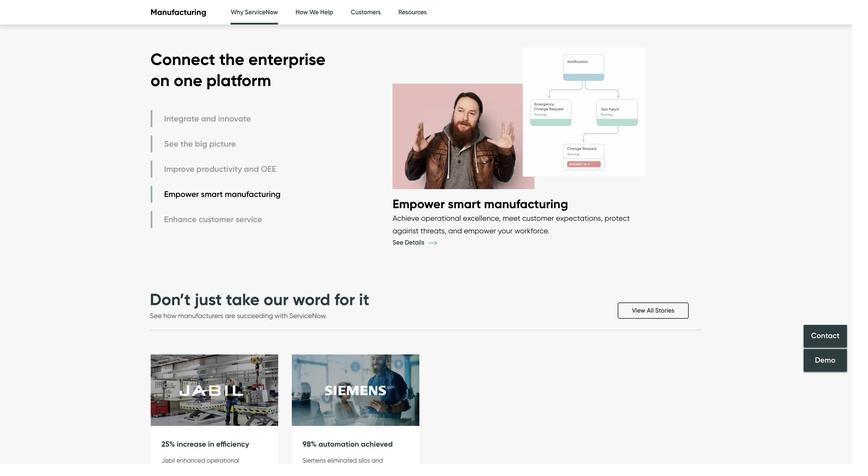 Task type: locate. For each thing, give the bounding box(es) containing it.
servicenow
[[245, 9, 278, 16]]

why servicenow
[[231, 9, 278, 16]]

contact
[[812, 331, 840, 341]]

connect
[[151, 49, 215, 69]]

enterprise
[[249, 49, 326, 69]]

integrate and innovate
[[164, 114, 251, 124]]

1 horizontal spatial manufacturing
[[484, 197, 569, 212]]

1 horizontal spatial customer
[[523, 214, 555, 223]]

1 horizontal spatial see
[[164, 139, 179, 149]]

smart up enhance customer service
[[201, 189, 223, 199]]

resources link
[[399, 0, 427, 25]]

98% automation achieved
[[303, 440, 393, 449]]

why
[[231, 9, 244, 16]]

the for see
[[181, 139, 193, 149]]

see down against
[[393, 239, 404, 246]]

see the big picture
[[164, 139, 236, 149]]

the
[[220, 49, 245, 69], [181, 139, 193, 149]]

silos
[[359, 457, 370, 464]]

manufacturing up meet
[[484, 197, 569, 212]]

flow chart of an emergency change request image
[[393, 40, 646, 196]]

view all stories
[[633, 307, 675, 315]]

customer
[[523, 214, 555, 223], [199, 215, 234, 224]]

empower inside empower smart manufacturing achieve operational excellence, meet customer expectations, protect against threats, and empower your workforce.
[[393, 197, 445, 212]]

efficiency
[[216, 440, 249, 449]]

enhance customer service link
[[151, 211, 283, 228]]

manufacturing
[[225, 189, 281, 199], [484, 197, 569, 212]]

smart up excellence,
[[448, 197, 481, 212]]

0 horizontal spatial empower
[[164, 189, 199, 199]]

all
[[647, 307, 654, 315]]

empower up the enhance
[[164, 189, 199, 199]]

contact link
[[805, 325, 848, 348]]

1 horizontal spatial the
[[220, 49, 245, 69]]

customers
[[351, 9, 381, 16]]

2 horizontal spatial see
[[393, 239, 404, 246]]

empower smart manufacturing achieve operational excellence, meet customer expectations, protect against threats, and empower your workforce.
[[393, 197, 630, 235]]

0 vertical spatial the
[[220, 49, 245, 69]]

improve
[[164, 164, 195, 174]]

view
[[633, 307, 646, 315]]

see up improve
[[164, 139, 179, 149]]

1 horizontal spatial empower
[[393, 197, 445, 212]]

threats,
[[421, 227, 447, 235]]

how
[[296, 9, 308, 16]]

and right silos
[[372, 457, 383, 464]]

empower up achieve
[[393, 197, 445, 212]]

0 vertical spatial see
[[164, 139, 179, 149]]

operational
[[422, 214, 462, 223], [207, 457, 240, 464]]

empower for empower smart manufacturing
[[164, 189, 199, 199]]

and
[[201, 114, 216, 124], [244, 164, 259, 174], [449, 227, 462, 235], [372, 457, 383, 464]]

jabil got more efficient and delivered projects on-time image
[[151, 355, 278, 427]]

service
[[236, 215, 262, 224]]

0 horizontal spatial see
[[150, 312, 162, 320]]

0 horizontal spatial smart
[[201, 189, 223, 199]]

eliminated
[[328, 457, 357, 464]]

picture
[[209, 139, 236, 149]]

customer up workforce.
[[523, 214, 555, 223]]

enhanced
[[177, 457, 205, 464]]

enhance
[[164, 215, 197, 224]]

siemens reached goals of automation and digitalization image
[[292, 355, 420, 427]]

the left big
[[181, 139, 193, 149]]

big
[[195, 139, 207, 149]]

0 horizontal spatial the
[[181, 139, 193, 149]]

don't
[[150, 289, 191, 310]]

just
[[195, 289, 222, 310]]

and inside 'siemens eliminated silos and'
[[372, 457, 383, 464]]

empower
[[464, 227, 497, 235]]

integrate and innovate link
[[151, 110, 283, 127]]

the for connect
[[220, 49, 245, 69]]

0 horizontal spatial manufacturing
[[225, 189, 281, 199]]

and left innovate
[[201, 114, 216, 124]]

improve productivity and oee link
[[151, 161, 283, 178]]

meet
[[503, 214, 521, 223]]

empower smart manufacturing
[[164, 189, 281, 199]]

1 vertical spatial see
[[393, 239, 404, 246]]

jabil enhanced operational
[[162, 457, 254, 464]]

customer down empower smart manufacturing link at the top left of the page
[[199, 215, 234, 224]]

manufacturers
[[178, 312, 223, 320]]

and left oee
[[244, 164, 259, 174]]

0 horizontal spatial operational
[[207, 457, 240, 464]]

the up platform
[[220, 49, 245, 69]]

the inside connect the enterprise on one platform
[[220, 49, 245, 69]]

servicenow.
[[290, 312, 327, 320]]

and inside empower smart manufacturing achieve operational excellence, meet customer expectations, protect against threats, and empower your workforce.
[[449, 227, 462, 235]]

1 vertical spatial operational
[[207, 457, 240, 464]]

0 vertical spatial operational
[[422, 214, 462, 223]]

1 vertical spatial the
[[181, 139, 193, 149]]

smart inside empower smart manufacturing achieve operational excellence, meet customer expectations, protect against threats, and empower your workforce.
[[448, 197, 481, 212]]

see
[[164, 139, 179, 149], [393, 239, 404, 246], [150, 312, 162, 320]]

see details
[[393, 239, 426, 246]]

manufacturing for empower smart manufacturing
[[225, 189, 281, 199]]

siemens eliminated silos and
[[303, 457, 402, 464]]

smart
[[201, 189, 223, 199], [448, 197, 481, 212]]

don't just take our word for it see how manufacturers are succeeding with servicenow.
[[150, 289, 370, 320]]

view all stories link
[[618, 303, 689, 319]]

siemens
[[303, 457, 326, 464]]

operational down efficiency
[[207, 457, 240, 464]]

2 vertical spatial see
[[150, 312, 162, 320]]

platform
[[207, 70, 271, 91]]

demo link
[[805, 349, 848, 372]]

it
[[359, 289, 370, 310]]

see left how
[[150, 312, 162, 320]]

25%
[[162, 440, 175, 449]]

1 horizontal spatial smart
[[448, 197, 481, 212]]

manufacturing up service
[[225, 189, 281, 199]]

1 horizontal spatial operational
[[422, 214, 462, 223]]

take
[[226, 289, 260, 310]]

and right threats,
[[449, 227, 462, 235]]

how we help
[[296, 9, 334, 16]]

manufacturing
[[151, 7, 206, 17]]

smart for empower smart manufacturing
[[201, 189, 223, 199]]

operational up threats,
[[422, 214, 462, 223]]

oee
[[261, 164, 276, 174]]

empower
[[164, 189, 199, 199], [393, 197, 445, 212]]

manufacturing inside empower smart manufacturing achieve operational excellence, meet customer expectations, protect against threats, and empower your workforce.
[[484, 197, 569, 212]]



Task type: vqa. For each thing, say whether or not it's contained in the screenshot.
Operational to the right
yes



Task type: describe. For each thing, give the bounding box(es) containing it.
and inside "link"
[[201, 114, 216, 124]]

operational inside 'jabil enhanced operational'
[[207, 457, 240, 464]]

our
[[264, 289, 289, 310]]

customers link
[[351, 0, 381, 25]]

on
[[151, 70, 170, 91]]

demo
[[816, 356, 836, 365]]

help
[[321, 9, 334, 16]]

enhance customer service
[[164, 215, 262, 224]]

protect
[[605, 214, 630, 223]]

succeeding
[[237, 312, 273, 320]]

we
[[310, 9, 319, 16]]

details
[[405, 239, 425, 246]]

productivity
[[197, 164, 242, 174]]

see details link
[[393, 239, 448, 246]]

how we help link
[[296, 0, 334, 25]]

excellence,
[[463, 214, 501, 223]]

see for see the big picture
[[164, 139, 179, 149]]

empower smart manufacturing link
[[151, 186, 283, 203]]

connect the enterprise on one platform
[[151, 49, 326, 91]]

manufacturing for empower smart manufacturing achieve operational excellence, meet customer expectations, protect against threats, and empower your workforce.
[[484, 197, 569, 212]]

see the big picture link
[[151, 135, 283, 152]]

word
[[293, 289, 331, 310]]

0 horizontal spatial customer
[[199, 215, 234, 224]]

why servicenow link
[[231, 0, 278, 27]]

achieve
[[393, 214, 420, 223]]

expectations,
[[556, 214, 603, 223]]

in
[[208, 440, 214, 449]]

achieved
[[361, 440, 393, 449]]

customer inside empower smart manufacturing achieve operational excellence, meet customer expectations, protect against threats, and empower your workforce.
[[523, 214, 555, 223]]

integrate
[[164, 114, 199, 124]]

25% increase in efficiency
[[162, 440, 249, 449]]

resources
[[399, 9, 427, 16]]

jabil
[[162, 457, 175, 464]]

how
[[164, 312, 177, 320]]

increase
[[177, 440, 206, 449]]

are
[[225, 312, 235, 320]]

one
[[174, 70, 203, 91]]

operational inside empower smart manufacturing achieve operational excellence, meet customer expectations, protect against threats, and empower your workforce.
[[422, 214, 462, 223]]

with
[[275, 312, 288, 320]]

improve productivity and oee
[[164, 164, 276, 174]]

against
[[393, 227, 419, 235]]

smart for empower smart manufacturing achieve operational excellence, meet customer expectations, protect against threats, and empower your workforce.
[[448, 197, 481, 212]]

98%
[[303, 440, 317, 449]]

empower for empower smart manufacturing achieve operational excellence, meet customer expectations, protect against threats, and empower your workforce.
[[393, 197, 445, 212]]

see inside the don't just take our word for it see how manufacturers are succeeding with servicenow.
[[150, 312, 162, 320]]

workforce.
[[515, 227, 550, 235]]

innovate
[[218, 114, 251, 124]]

automation
[[319, 440, 359, 449]]

see for see details
[[393, 239, 404, 246]]

stories
[[656, 307, 675, 315]]

for
[[335, 289, 355, 310]]

your
[[498, 227, 513, 235]]



